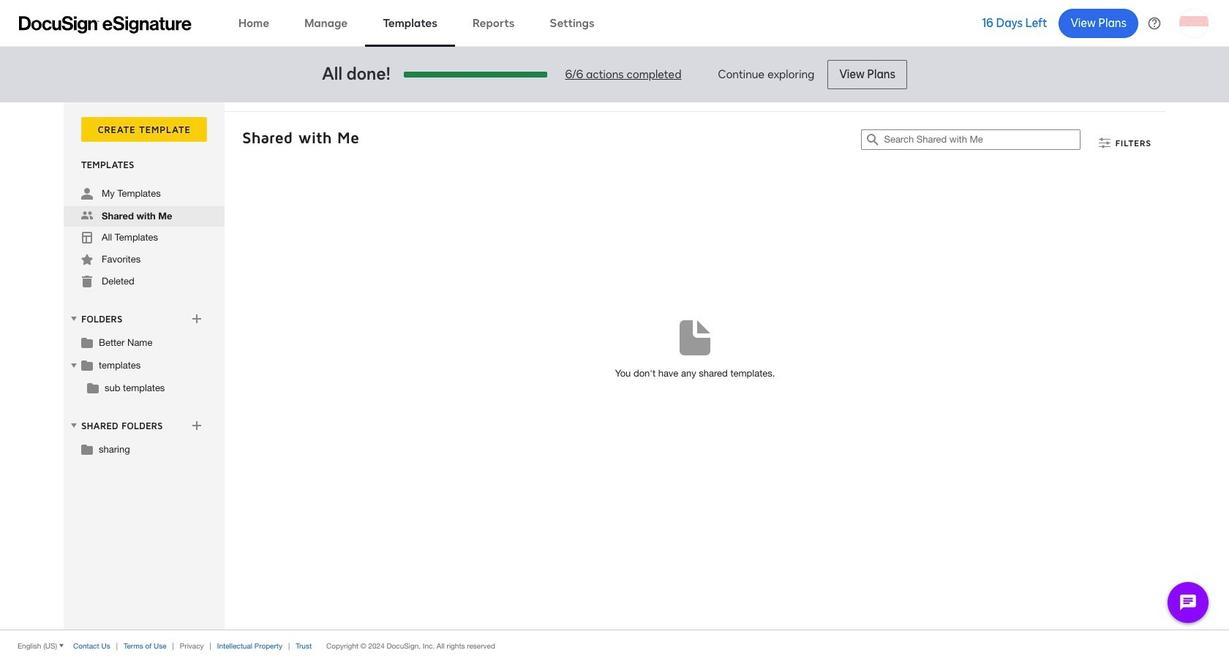 Task type: locate. For each thing, give the bounding box(es) containing it.
star filled image
[[81, 254, 93, 266]]

view shared folders image
[[68, 420, 80, 432]]

docusign esignature image
[[19, 16, 192, 33]]

your uploaded profile image image
[[1180, 8, 1209, 38]]

folder image
[[81, 337, 93, 348], [81, 359, 93, 371], [87, 382, 99, 394], [81, 444, 93, 455]]



Task type: describe. For each thing, give the bounding box(es) containing it.
Search Shared with Me text field
[[885, 130, 1081, 149]]

templates image
[[81, 232, 93, 244]]

secondary navigation region
[[64, 102, 1170, 630]]

shared image
[[81, 210, 93, 222]]

user image
[[81, 188, 93, 200]]

trash image
[[81, 276, 93, 288]]

more info region
[[0, 630, 1230, 662]]

view folders image
[[68, 313, 80, 325]]



Task type: vqa. For each thing, say whether or not it's contained in the screenshot.
the Add Random to favorites icon
no



